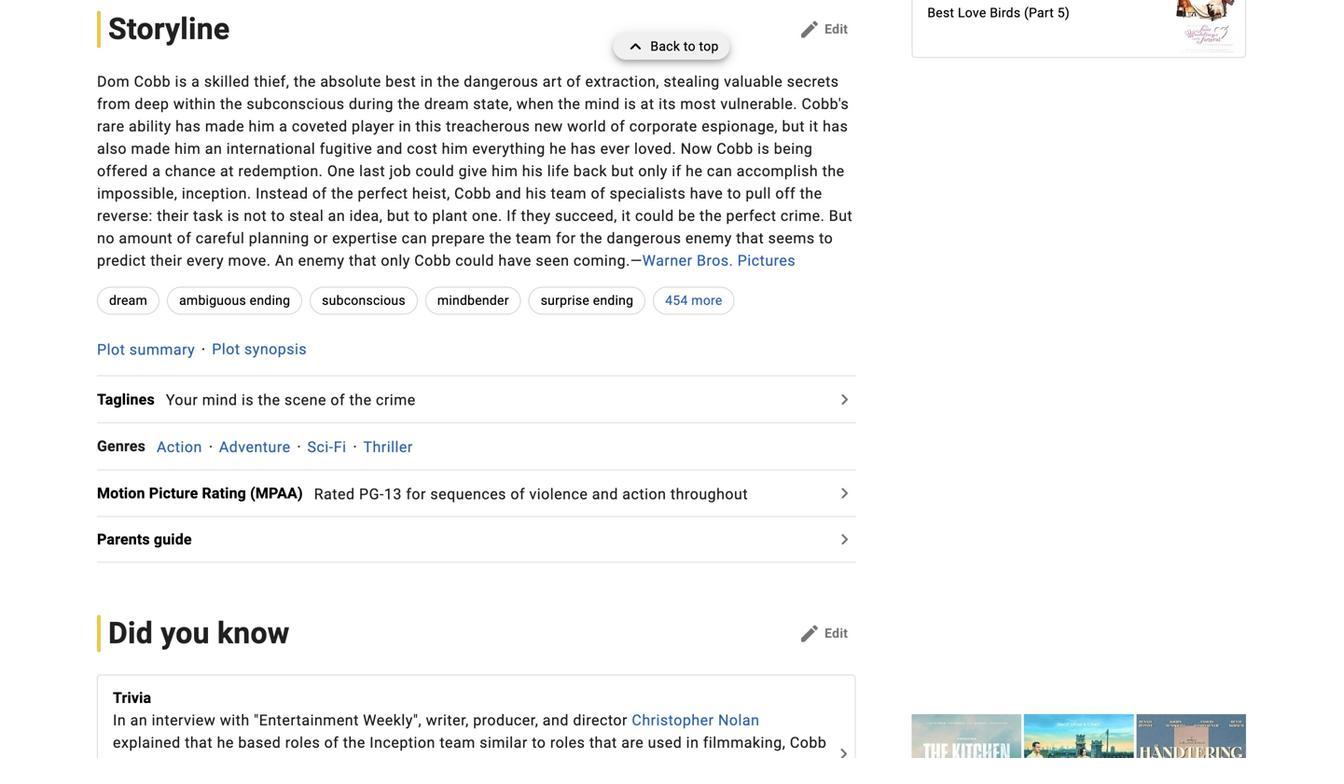 Task type: locate. For each thing, give the bounding box(es) containing it.
for right 13
[[406, 485, 426, 503]]

team
[[551, 185, 587, 202], [516, 229, 552, 247], [440, 734, 475, 752]]

crime.
[[781, 207, 825, 225]]

production art image
[[912, 714, 1246, 758]]

mind right your
[[202, 391, 237, 409]]

0 vertical spatial at
[[640, 95, 654, 113]]

1 horizontal spatial have
[[690, 185, 723, 202]]

the down best
[[398, 95, 420, 113]]

that up designer,
[[589, 734, 617, 752]]

dream down predict in the left of the page
[[109, 293, 147, 308]]

producer, up similar
[[473, 712, 539, 729]]

ending down coming.
[[593, 293, 634, 308]]

ambiguous ending button
[[167, 287, 302, 315]]

roles down "entertainment
[[285, 734, 320, 752]]

team down the they at the top left of page
[[516, 229, 552, 247]]

0 horizontal spatial have
[[498, 252, 532, 270]]

454 more
[[665, 293, 722, 308]]

it down specialists
[[622, 207, 631, 225]]

can down now
[[707, 162, 732, 180]]

1 vertical spatial made
[[131, 140, 170, 158]]

of down back
[[591, 185, 605, 202]]

trivia in an interview with "entertainment weekly", writer, producer, and director christopher nolan explained that he based roles of the inception team similar to roles that are used in filmmaking, cobb is the director, arthur is the producer, ariadne is the production designer, eames is the actor, saito i
[[113, 689, 827, 758]]

of
[[567, 73, 581, 90], [611, 117, 625, 135], [312, 185, 327, 202], [591, 185, 605, 202], [177, 229, 191, 247], [331, 391, 345, 409], [511, 485, 525, 503], [324, 734, 339, 752]]

ending for surprise ending
[[593, 293, 634, 308]]

0 vertical spatial he
[[550, 140, 567, 158]]

that
[[736, 229, 764, 247], [349, 252, 377, 270], [185, 734, 213, 752], [589, 734, 617, 752]]

1 vertical spatial team
[[516, 229, 552, 247]]

454 more button
[[653, 287, 735, 315]]

but right idea,
[[387, 207, 410, 225]]

designer,
[[560, 757, 623, 758]]

1 edit image from the top
[[799, 18, 821, 41]]

warner bros. pictures button
[[642, 252, 796, 270]]

1 vertical spatial producer,
[[309, 757, 374, 758]]

ever
[[600, 140, 630, 158]]

you
[[161, 616, 210, 651]]

1 vertical spatial their
[[150, 252, 182, 270]]

amount
[[119, 229, 173, 247]]

rating
[[202, 484, 246, 502]]

filmmaking,
[[703, 734, 786, 752]]

2 vertical spatial an
[[130, 712, 148, 729]]

0 horizontal spatial it
[[622, 207, 631, 225]]

1 vertical spatial he
[[686, 162, 703, 180]]

but up being
[[782, 117, 805, 135]]

2 ending from the left
[[593, 293, 634, 308]]

2 edit from the top
[[825, 626, 848, 641]]

0 vertical spatial edit button
[[791, 14, 856, 44]]

your mind is the scene of the crime
[[166, 391, 416, 409]]

group
[[912, 714, 1246, 758]]

0 horizontal spatial can
[[402, 229, 427, 247]]

1 vertical spatial at
[[220, 162, 234, 180]]

eames
[[628, 757, 675, 758]]

motion picture rating (mpaa)
[[97, 484, 303, 502]]

plot summary button
[[97, 341, 195, 358]]

the left actor,
[[696, 757, 718, 758]]

plot for plot summary
[[97, 341, 125, 358]]

could down 'prepare'
[[455, 252, 494, 270]]

1 horizontal spatial dream
[[424, 95, 469, 113]]

1 horizontal spatial an
[[205, 140, 222, 158]]

0 vertical spatial in
[[420, 73, 433, 90]]

no
[[97, 229, 115, 247]]

and left director
[[543, 712, 569, 729]]

only down expertise
[[381, 252, 410, 270]]

that down expertise
[[349, 252, 377, 270]]

2 vertical spatial a
[[152, 162, 161, 180]]

picture
[[149, 484, 198, 502]]

(mpaa)
[[250, 484, 303, 502]]

have left seen
[[498, 252, 532, 270]]

perfect down last
[[358, 185, 408, 202]]

action
[[622, 485, 666, 503]]

1 edit from the top
[[825, 21, 848, 37]]

motion picture rating (mpaa) button
[[97, 482, 314, 505]]

at up inception.
[[220, 162, 234, 180]]

the right best
[[437, 73, 460, 90]]

ariadne
[[378, 757, 433, 758]]

0 horizontal spatial roles
[[285, 734, 320, 752]]

rowan atkinson, kristin scott thomas, hugh grant, andie macdowell, simon callow, john hannah, and charlotte coleman in four weddings and a funeral (1994) image
[[1174, 0, 1241, 63]]

1 horizontal spatial has
[[571, 140, 596, 158]]

his
[[522, 162, 543, 180], [526, 185, 547, 202]]

0 vertical spatial edit
[[825, 21, 848, 37]]

0 vertical spatial dangerous
[[464, 73, 538, 90]]

stealing
[[664, 73, 720, 90]]

mind
[[585, 95, 620, 113], [202, 391, 237, 409]]

1 horizontal spatial for
[[556, 229, 576, 247]]

team down life
[[551, 185, 587, 202]]

a up within
[[191, 73, 200, 90]]

from
[[97, 95, 131, 113]]

1 plot from the left
[[97, 341, 125, 358]]

actor,
[[722, 757, 761, 758]]

2 vertical spatial but
[[387, 207, 410, 225]]

an up or on the top
[[328, 207, 345, 225]]

0 vertical spatial only
[[638, 162, 668, 180]]

for
[[556, 229, 576, 247], [406, 485, 426, 503]]

enemy down or on the top
[[298, 252, 345, 270]]

0 horizontal spatial made
[[131, 140, 170, 158]]

the right be
[[700, 207, 722, 225]]

1 ending from the left
[[250, 293, 290, 308]]

2 horizontal spatial but
[[782, 117, 805, 135]]

dangerous up state,
[[464, 73, 538, 90]]

throughout
[[671, 485, 748, 503]]

a up impossible,
[[152, 162, 161, 180]]

edit for storyline
[[825, 21, 848, 37]]

cobb up saito
[[790, 734, 827, 752]]

taglines: see all image
[[833, 388, 856, 411]]

edit for did you know
[[825, 626, 848, 641]]

subconscious down expertise
[[322, 293, 406, 308]]

sci-fi
[[307, 438, 346, 456]]

1 roles from the left
[[285, 734, 320, 752]]

cobb inside trivia in an interview with "entertainment weekly", writer, producer, and director christopher nolan explained that he based roles of the inception team similar to roles that are used in filmmaking, cobb is the director, arthur is the producer, ariadne is the production designer, eames is the actor, saito i
[[790, 734, 827, 752]]

1 horizontal spatial ending
[[593, 293, 634, 308]]

edit
[[825, 21, 848, 37], [825, 626, 848, 641]]

team inside trivia in an interview with "entertainment weekly", writer, producer, and director christopher nolan explained that he based roles of the inception team similar to roles that are used in filmmaking, cobb is the director, arthur is the producer, ariadne is the production designer, eames is the actor, saito i
[[440, 734, 475, 752]]

he up life
[[550, 140, 567, 158]]

dangerous up —
[[607, 229, 681, 247]]

only
[[638, 162, 668, 180], [381, 252, 410, 270]]

the left scene
[[258, 391, 280, 409]]

"entertainment
[[254, 712, 359, 729]]

the
[[294, 73, 316, 90], [437, 73, 460, 90], [220, 95, 242, 113], [398, 95, 420, 113], [558, 95, 581, 113], [822, 162, 845, 180], [331, 185, 354, 202], [800, 185, 822, 202], [700, 207, 722, 225], [489, 229, 512, 247], [580, 229, 603, 247], [258, 391, 280, 409], [349, 391, 372, 409], [343, 734, 365, 752], [129, 757, 152, 758], [282, 757, 304, 758], [453, 757, 476, 758], [696, 757, 718, 758]]

dom cobb is a skilled thief, the absolute best in the dangerous art of extraction, stealing valuable secrets from deep within the subconscious during the dream state, when the mind is at its most vulnerable. cobb's rare ability has made him a coveted player in this treacherous new world of corporate espionage, but it has also made him an international fugitive and cost him everything he has ever loved. now cobb is being offered a chance at redemption. one last job could give him his life back but only if he can accomplish the impossible, inception. instead of the perfect heist, cobb and his team of specialists have to pull off the reverse: their task is not to steal an idea, but to plant one. if they succeed, it could be the perfect crime. but no amount of careful planning or expertise can prepare the team for the dangerous enemy that seems to predict their every move. an enemy that only cobb could have seen coming.
[[97, 73, 853, 270]]

2 horizontal spatial could
[[635, 207, 674, 225]]

bros.
[[697, 252, 733, 270]]

job
[[390, 162, 411, 180]]

0 horizontal spatial he
[[217, 734, 234, 752]]

their down amount
[[150, 252, 182, 270]]

for up seen
[[556, 229, 576, 247]]

made
[[205, 117, 244, 135], [131, 140, 170, 158]]

parents guide
[[97, 531, 192, 549]]

1 horizontal spatial can
[[707, 162, 732, 180]]

1 horizontal spatial plot
[[212, 341, 240, 358]]

1 horizontal spatial he
[[550, 140, 567, 158]]

has down within
[[175, 117, 201, 135]]

ending inside button
[[593, 293, 634, 308]]

1 horizontal spatial made
[[205, 117, 244, 135]]

0 vertical spatial mind
[[585, 95, 620, 113]]

0 vertical spatial his
[[522, 162, 543, 180]]

1 horizontal spatial a
[[191, 73, 200, 90]]

2 horizontal spatial has
[[823, 117, 848, 135]]

he up the "arthur"
[[217, 734, 234, 752]]

1 vertical spatial dream
[[109, 293, 147, 308]]

1 vertical spatial only
[[381, 252, 410, 270]]

2 horizontal spatial in
[[686, 734, 699, 752]]

player
[[352, 117, 394, 135]]

an right in
[[130, 712, 148, 729]]

his left life
[[522, 162, 543, 180]]

0 horizontal spatial perfect
[[358, 185, 408, 202]]

in
[[113, 712, 126, 729]]

love
[[958, 5, 986, 20]]

idea,
[[349, 207, 383, 225]]

1 vertical spatial it
[[622, 207, 631, 225]]

loved.
[[634, 140, 676, 158]]

secrets
[[787, 73, 839, 90]]

instead
[[256, 185, 308, 202]]

made down "ability"
[[131, 140, 170, 158]]

1 vertical spatial mind
[[202, 391, 237, 409]]

and left action
[[592, 485, 618, 503]]

give
[[459, 162, 488, 180]]

0 vertical spatial subconscious
[[247, 95, 345, 113]]

it down "cobb's"
[[809, 117, 819, 135]]

but down ever
[[611, 162, 634, 180]]

genres
[[97, 438, 145, 455]]

international
[[226, 140, 316, 158]]

made down within
[[205, 117, 244, 135]]

1 vertical spatial but
[[611, 162, 634, 180]]

parents guide: see all image
[[833, 528, 856, 551]]

roles up designer,
[[550, 734, 585, 752]]

2 plot from the left
[[212, 341, 240, 358]]

only down loved.
[[638, 162, 668, 180]]

the down one
[[331, 185, 354, 202]]

1 vertical spatial edit image
[[799, 623, 821, 645]]

in right best
[[420, 73, 433, 90]]

2 vertical spatial team
[[440, 734, 475, 752]]

plot for plot synopsis
[[212, 341, 240, 358]]

in left this
[[399, 117, 411, 135]]

0 horizontal spatial only
[[381, 252, 410, 270]]

1 vertical spatial edit
[[825, 626, 848, 641]]

a up international
[[279, 117, 288, 135]]

he inside trivia in an interview with "entertainment weekly", writer, producer, and director christopher nolan explained that he based roles of the inception team similar to roles that are used in filmmaking, cobb is the director, arthur is the producer, ariadne is the production designer, eames is the actor, saito i
[[217, 734, 234, 752]]

chance
[[165, 162, 216, 180]]

cobb down the espionage,
[[717, 140, 753, 158]]

see more image
[[832, 743, 855, 758]]

inception.
[[182, 185, 252, 202]]

of inside trivia in an interview with "entertainment weekly", writer, producer, and director christopher nolan explained that he based roles of the inception team similar to roles that are used in filmmaking, cobb is the director, arthur is the producer, ariadne is the production designer, eames is the actor, saito i
[[324, 734, 339, 752]]

0 vertical spatial producer,
[[473, 712, 539, 729]]

an up chance
[[205, 140, 222, 158]]

the down succeed, on the left of page
[[580, 229, 603, 247]]

production
[[480, 757, 556, 758]]

454
[[665, 293, 688, 308]]

cobb down 'prepare'
[[414, 252, 451, 270]]

to left top
[[684, 39, 696, 54]]

1 horizontal spatial roles
[[550, 734, 585, 752]]

2 edit image from the top
[[799, 623, 821, 645]]

0 vertical spatial can
[[707, 162, 732, 180]]

0 horizontal spatial in
[[399, 117, 411, 135]]

1 edit button from the top
[[791, 14, 856, 44]]

predict
[[97, 252, 146, 270]]

subconscious inside subconscious "button"
[[322, 293, 406, 308]]

0 vertical spatial perfect
[[358, 185, 408, 202]]

perfect down pull
[[726, 207, 776, 225]]

fi
[[334, 438, 346, 456]]

the down explained
[[129, 757, 152, 758]]

one
[[327, 162, 355, 180]]

pg-
[[359, 485, 384, 503]]

has down world
[[571, 140, 596, 158]]

move.
[[228, 252, 271, 270]]

2 vertical spatial could
[[455, 252, 494, 270]]

edit image
[[799, 18, 821, 41], [799, 623, 821, 645]]

0 horizontal spatial for
[[406, 485, 426, 503]]

warner
[[642, 252, 693, 270]]

2 horizontal spatial an
[[328, 207, 345, 225]]

1 horizontal spatial at
[[640, 95, 654, 113]]

have up be
[[690, 185, 723, 202]]

can left 'prepare'
[[402, 229, 427, 247]]

0 vertical spatial dream
[[424, 95, 469, 113]]

0 horizontal spatial could
[[416, 162, 454, 180]]

2 horizontal spatial he
[[686, 162, 703, 180]]

2 vertical spatial he
[[217, 734, 234, 752]]

0 vertical spatial for
[[556, 229, 576, 247]]

1 horizontal spatial perfect
[[726, 207, 776, 225]]

2 vertical spatial in
[[686, 734, 699, 752]]

plant
[[432, 207, 468, 225]]

has down "cobb's"
[[823, 117, 848, 135]]

1 horizontal spatial enemy
[[685, 229, 732, 247]]

enemy up — warner bros. pictures
[[685, 229, 732, 247]]

0 horizontal spatial plot
[[97, 341, 125, 358]]

motion
[[97, 484, 145, 502]]

steal
[[289, 207, 324, 225]]

his up the they at the top left of page
[[526, 185, 547, 202]]

your
[[166, 391, 198, 409]]

thriller button
[[363, 438, 413, 456]]

subconscious inside dom cobb is a skilled thief, the absolute best in the dangerous art of extraction, stealing valuable secrets from deep within the subconscious during the dream state, when the mind is at its most vulnerable. cobb's rare ability has made him a coveted player in this treacherous new world of corporate espionage, but it has also made him an international fugitive and cost him everything he has ever loved. now cobb is being offered a chance at redemption. one last job could give him his life back but only if he can accomplish the impossible, inception. instead of the perfect heist, cobb and his team of specialists have to pull off the reverse: their task is not to steal an idea, but to plant one. if they succeed, it could be the perfect crime. but no amount of careful planning or expertise can prepare the team for the dangerous enemy that seems to predict their every move. an enemy that only cobb could have seen coming.
[[247, 95, 345, 113]]

0 vertical spatial it
[[809, 117, 819, 135]]

rated
[[314, 485, 355, 503]]

1 vertical spatial subconscious
[[322, 293, 406, 308]]

an
[[275, 252, 294, 270]]

1 horizontal spatial mind
[[585, 95, 620, 113]]

1 vertical spatial an
[[328, 207, 345, 225]]

an inside trivia in an interview with "entertainment weekly", writer, producer, and director christopher nolan explained that he based roles of the inception team similar to roles that are used in filmmaking, cobb is the director, arthur is the producer, ariadne is the production designer, eames is the actor, saito i
[[130, 712, 148, 729]]

0 horizontal spatial dream
[[109, 293, 147, 308]]

1 horizontal spatial in
[[420, 73, 433, 90]]

to up production
[[532, 734, 546, 752]]

1 horizontal spatial only
[[638, 162, 668, 180]]

is down based
[[266, 757, 278, 758]]

at left its on the top
[[640, 95, 654, 113]]

is
[[175, 73, 187, 90], [624, 95, 636, 113], [758, 140, 770, 158], [227, 207, 240, 225], [242, 391, 254, 409], [113, 757, 125, 758], [266, 757, 278, 758], [437, 757, 449, 758], [679, 757, 692, 758]]

could down specialists
[[635, 207, 674, 225]]

taglines
[[97, 391, 155, 408]]

surprise
[[541, 293, 590, 308]]

back
[[573, 162, 607, 180]]

the down skilled
[[220, 95, 242, 113]]

christopher nolan link
[[632, 712, 760, 729]]

0 horizontal spatial at
[[220, 162, 234, 180]]

ending inside button
[[250, 293, 290, 308]]

of down "entertainment
[[324, 734, 339, 752]]

skilled
[[204, 73, 250, 90]]

for inside dom cobb is a skilled thief, the absolute best in the dangerous art of extraction, stealing valuable secrets from deep within the subconscious during the dream state, when the mind is at its most vulnerable. cobb's rare ability has made him a coveted player in this treacherous new world of corporate espionage, but it has also made him an international fugitive and cost him everything he has ever loved. now cobb is being offered a chance at redemption. one last job could give him his life back but only if he can accomplish the impossible, inception. instead of the perfect heist, cobb and his team of specialists have to pull off the reverse: their task is not to steal an idea, but to plant one. if they succeed, it could be the perfect crime. but no amount of careful planning or expertise can prepare the team for the dangerous enemy that seems to predict their every move. an enemy that only cobb could have seen coming.
[[556, 229, 576, 247]]

2 edit button from the top
[[791, 619, 856, 649]]

pull
[[746, 185, 771, 202]]

could up heist,
[[416, 162, 454, 180]]

he
[[550, 140, 567, 158], [686, 162, 703, 180], [217, 734, 234, 752]]

thriller
[[363, 438, 413, 456]]

action button
[[157, 438, 202, 456]]



Task type: vqa. For each thing, say whether or not it's contained in the screenshot.
"writer,"
yes



Task type: describe. For each thing, give the bounding box(es) containing it.
is up within
[[175, 73, 187, 90]]

is down writer,
[[437, 757, 449, 758]]

of up steal
[[312, 185, 327, 202]]

to inside button
[[684, 39, 696, 54]]

and up if
[[495, 185, 522, 202]]

to down but
[[819, 229, 833, 247]]

1 vertical spatial perfect
[[726, 207, 776, 225]]

synopsis
[[244, 341, 307, 358]]

saito
[[766, 757, 802, 758]]

subconscious button
[[310, 287, 418, 315]]

used
[[648, 734, 682, 752]]

every
[[187, 252, 224, 270]]

taglines button
[[97, 388, 166, 411]]

ending for ambiguous ending
[[250, 293, 290, 308]]

sequences
[[430, 485, 506, 503]]

mindbender
[[437, 293, 509, 308]]

0 vertical spatial team
[[551, 185, 587, 202]]

0 vertical spatial a
[[191, 73, 200, 90]]

the down writer,
[[453, 757, 476, 758]]

0 horizontal spatial mind
[[202, 391, 237, 409]]

thief,
[[254, 73, 290, 90]]

the up crime.
[[800, 185, 822, 202]]

0 horizontal spatial but
[[387, 207, 410, 225]]

scene
[[285, 391, 326, 409]]

but
[[829, 207, 853, 225]]

1 vertical spatial his
[[526, 185, 547, 202]]

0 vertical spatial could
[[416, 162, 454, 180]]

ambiguous ending
[[179, 293, 290, 308]]

seen
[[536, 252, 569, 270]]

to left pull
[[727, 185, 741, 202]]

1 horizontal spatial producer,
[[473, 712, 539, 729]]

mind inside dom cobb is a skilled thief, the absolute best in the dangerous art of extraction, stealing valuable secrets from deep within the subconscious during the dream state, when the mind is at its most vulnerable. cobb's rare ability has made him a coveted player in this treacherous new world of corporate espionage, but it has also made him an international fugitive and cost him everything he has ever loved. now cobb is being offered a chance at redemption. one last job could give him his life back but only if he can accomplish the impossible, inception. instead of the perfect heist, cobb and his team of specialists have to pull off the reverse: their task is not to steal an idea, but to plant one. if they succeed, it could be the perfect crime. but no amount of careful planning or expertise can prepare the team for the dangerous enemy that seems to predict their every move. an enemy that only cobb could have seen coming.
[[585, 95, 620, 113]]

to inside trivia in an interview with "entertainment weekly", writer, producer, and director christopher nolan explained that he based roles of the inception team similar to roles that are used in filmmaking, cobb is the director, arthur is the producer, ariadne is the production designer, eames is the actor, saito i
[[532, 734, 546, 752]]

of right art
[[567, 73, 581, 90]]

back
[[651, 39, 680, 54]]

0 horizontal spatial producer,
[[309, 757, 374, 758]]

2 horizontal spatial a
[[279, 117, 288, 135]]

parents
[[97, 531, 150, 549]]

task
[[193, 207, 223, 225]]

1 vertical spatial have
[[498, 252, 532, 270]]

and up 'job'
[[377, 140, 403, 158]]

him up international
[[249, 117, 275, 135]]

ambiguous
[[179, 293, 246, 308]]

art
[[543, 73, 562, 90]]

the up but
[[822, 162, 845, 180]]

0 horizontal spatial has
[[175, 117, 201, 135]]

espionage,
[[702, 117, 778, 135]]

0 vertical spatial made
[[205, 117, 244, 135]]

is down 'used'
[[679, 757, 692, 758]]

0 vertical spatial enemy
[[685, 229, 732, 247]]

the down art
[[558, 95, 581, 113]]

christopher
[[632, 712, 714, 729]]

0 vertical spatial an
[[205, 140, 222, 158]]

treacherous
[[446, 117, 530, 135]]

did you know
[[108, 616, 290, 651]]

dream button
[[97, 287, 160, 315]]

crime
[[376, 391, 416, 409]]

1 vertical spatial could
[[635, 207, 674, 225]]

of left violence
[[511, 485, 525, 503]]

the left the 'crime'
[[349, 391, 372, 409]]

of up ever
[[611, 117, 625, 135]]

cost
[[407, 140, 438, 158]]

edit button for storyline
[[791, 14, 856, 44]]

more
[[691, 293, 722, 308]]

know
[[217, 616, 290, 651]]

the right thief,
[[294, 73, 316, 90]]

absolute
[[320, 73, 381, 90]]

the down if
[[489, 229, 512, 247]]

similar
[[480, 734, 528, 752]]

when
[[517, 95, 554, 113]]

if
[[672, 162, 682, 180]]

planning
[[249, 229, 309, 247]]

1 vertical spatial in
[[399, 117, 411, 135]]

0 vertical spatial but
[[782, 117, 805, 135]]

1 horizontal spatial it
[[809, 117, 819, 135]]

0 horizontal spatial a
[[152, 162, 161, 180]]

succeed,
[[555, 207, 617, 225]]

dream inside dom cobb is a skilled thief, the absolute best in the dangerous art of extraction, stealing valuable secrets from deep within the subconscious during the dream state, when the mind is at its most vulnerable. cobb's rare ability has made him a coveted player in this treacherous new world of corporate espionage, but it has also made him an international fugitive and cost him everything he has ever loved. now cobb is being offered a chance at redemption. one last job could give him his life back but only if he can accomplish the impossible, inception. instead of the perfect heist, cobb and his team of specialists have to pull off the reverse: their task is not to steal an idea, but to plant one. if they succeed, it could be the perfect crime. but no amount of careful planning or expertise can prepare the team for the dangerous enemy that seems to predict their every move. an enemy that only cobb could have seen coming.
[[424, 95, 469, 113]]

1 vertical spatial for
[[406, 485, 426, 503]]

deep
[[135, 95, 169, 113]]

adventure button
[[219, 438, 291, 456]]

if
[[507, 207, 517, 225]]

also
[[97, 140, 127, 158]]

that up the pictures
[[736, 229, 764, 247]]

the down the weekly",
[[343, 734, 365, 752]]

1 vertical spatial dangerous
[[607, 229, 681, 247]]

certificate: see all image
[[833, 482, 856, 505]]

0 horizontal spatial dangerous
[[464, 73, 538, 90]]

1 vertical spatial can
[[402, 229, 427, 247]]

reverse:
[[97, 207, 153, 225]]

is up 'adventure'
[[242, 391, 254, 409]]

is down extraction,
[[624, 95, 636, 113]]

advertisement element
[[939, 132, 1219, 692]]

nolan
[[718, 712, 760, 729]]

sci-
[[307, 438, 334, 456]]

state,
[[473, 95, 512, 113]]

mindbender button
[[425, 287, 521, 315]]

trivia
[[113, 689, 151, 707]]

that up director,
[[185, 734, 213, 752]]

of up every in the top left of the page
[[177, 229, 191, 247]]

him down everything
[[492, 162, 518, 180]]

extraction,
[[585, 73, 659, 90]]

5)
[[1058, 5, 1070, 20]]

adventure
[[219, 438, 291, 456]]

arthur
[[217, 757, 262, 758]]

plot synopsis
[[212, 341, 307, 358]]

vulnerable.
[[721, 95, 798, 113]]

dom
[[97, 73, 130, 90]]

dream inside button
[[109, 293, 147, 308]]

guide
[[154, 531, 192, 549]]

corporate
[[629, 117, 697, 135]]

0 vertical spatial their
[[157, 207, 189, 225]]

everything
[[472, 140, 545, 158]]

him up give
[[442, 140, 468, 158]]

new
[[534, 117, 563, 135]]

and inside trivia in an interview with "entertainment weekly", writer, producer, and director christopher nolan explained that he based roles of the inception team similar to roles that are used in filmmaking, cobb is the director, arthur is the producer, ariadne is the production designer, eames is the actor, saito i
[[543, 712, 569, 729]]

of right scene
[[331, 391, 345, 409]]

world
[[567, 117, 606, 135]]

edit image for did you know
[[799, 623, 821, 645]]

0 horizontal spatial enemy
[[298, 252, 345, 270]]

last
[[359, 162, 385, 180]]

best
[[385, 73, 416, 90]]

back to top button
[[613, 34, 730, 60]]

the down "entertainment
[[282, 757, 304, 758]]

1 horizontal spatial could
[[455, 252, 494, 270]]

is down explained
[[113, 757, 125, 758]]

cobb down give
[[454, 185, 491, 202]]

rated pg-13 for sequences of violence and action throughout
[[314, 485, 748, 503]]

parents guide button
[[97, 528, 203, 551]]

action
[[157, 438, 202, 456]]

1 horizontal spatial but
[[611, 162, 634, 180]]

expertise
[[332, 229, 397, 247]]

cobb up deep
[[134, 73, 171, 90]]

specialists
[[610, 185, 686, 202]]

top
[[699, 39, 719, 54]]

to down heist,
[[414, 207, 428, 225]]

edit button for did you know
[[791, 619, 856, 649]]

in inside trivia in an interview with "entertainment weekly", writer, producer, and director christopher nolan explained that he based roles of the inception team similar to roles that are used in filmmaking, cobb is the director, arthur is the producer, ariadne is the production designer, eames is the actor, saito i
[[686, 734, 699, 752]]

is left not
[[227, 207, 240, 225]]

did
[[108, 616, 153, 651]]

best love birds (part 5) link
[[913, 0, 1245, 63]]

2 roles from the left
[[550, 734, 585, 752]]

during
[[349, 95, 394, 113]]

prepare
[[431, 229, 485, 247]]

to up planning at the left of the page
[[271, 207, 285, 225]]

0 vertical spatial have
[[690, 185, 723, 202]]

him up chance
[[175, 140, 201, 158]]

are
[[621, 734, 644, 752]]

this
[[416, 117, 442, 135]]

violence
[[529, 485, 588, 503]]

edit image for storyline
[[799, 18, 821, 41]]

is up accomplish
[[758, 140, 770, 158]]

expand less image
[[624, 34, 651, 60]]

writer,
[[426, 712, 469, 729]]

its
[[659, 95, 676, 113]]

surprise ending button
[[529, 287, 646, 315]]



